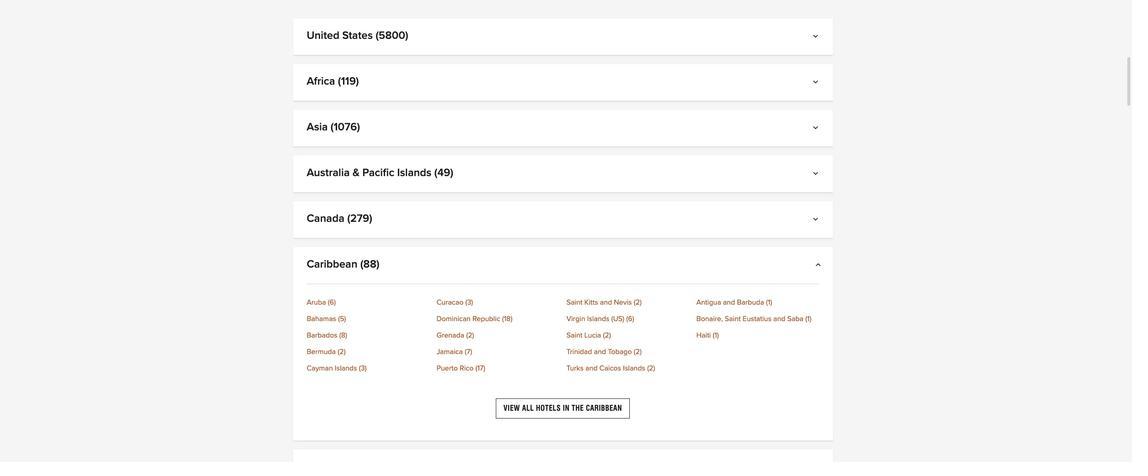 Task type: vqa. For each thing, say whether or not it's contained in the screenshot.
the Antigua and Barbuda (1) link
yes



Task type: locate. For each thing, give the bounding box(es) containing it.
(7)
[[465, 348, 472, 355]]

pacific
[[362, 167, 394, 178]]

africa
[[307, 76, 335, 87]]

eustatius
[[743, 315, 772, 322]]

2 horizontal spatial (1)
[[805, 315, 812, 322]]

(6) right aruba
[[328, 299, 336, 306]]

(us)
[[611, 315, 624, 322]]

(1)
[[766, 299, 772, 306], [805, 315, 812, 322], [713, 332, 719, 339]]

canada (279)
[[307, 213, 372, 224]]

saint down the 'antigua and barbuda (1)'
[[725, 315, 741, 322]]

2 vertical spatial (1)
[[713, 332, 719, 339]]

caribbean right the
[[586, 404, 622, 413]]

virgin
[[567, 315, 585, 322]]

(17)
[[475, 365, 485, 372]]

(1076)
[[331, 122, 360, 133]]

(6) right (us)
[[626, 315, 634, 322]]

bonaire, saint eustatius and saba (1) link
[[696, 315, 819, 322]]

and right turks at the right bottom of the page
[[586, 365, 598, 372]]

barbados
[[307, 332, 337, 339]]

1 vertical spatial (6)
[[626, 315, 634, 322]]

4 arrow down image from the top
[[815, 171, 819, 178]]

and left the saba
[[773, 315, 786, 322]]

1 horizontal spatial (3)
[[465, 299, 473, 306]]

rico
[[460, 365, 474, 372]]

caribbean
[[307, 259, 358, 270], [586, 404, 622, 413]]

2 arrow down image from the top
[[815, 80, 819, 87]]

saint kitts and nevis (2) link
[[567, 299, 689, 306]]

1 vertical spatial caribbean
[[586, 404, 622, 413]]

(18)
[[502, 315, 512, 322]]

0 vertical spatial caribbean
[[307, 259, 358, 270]]

0 vertical spatial saint
[[567, 299, 583, 306]]

arrow down image
[[815, 34, 819, 41], [815, 80, 819, 87], [815, 125, 819, 133], [815, 171, 819, 178], [815, 217, 819, 224]]

(3) up dominican republic (18) on the bottom left of page
[[465, 299, 473, 306]]

bermuda
[[307, 348, 336, 355]]

(3)
[[465, 299, 473, 306], [359, 365, 367, 372]]

and
[[600, 299, 612, 306], [723, 299, 735, 306], [773, 315, 786, 322], [594, 348, 606, 355], [586, 365, 598, 372]]

caribbean left "(88)"
[[307, 259, 358, 270]]

&
[[353, 167, 360, 178]]

virgin islands (us) (6) link
[[567, 315, 689, 322]]

(119)
[[338, 76, 359, 87]]

and down lucia
[[594, 348, 606, 355]]

(1) right haiti
[[713, 332, 719, 339]]

(2) right nevis
[[634, 299, 642, 306]]

and right antigua
[[723, 299, 735, 306]]

curacao (3)
[[437, 299, 473, 306]]

saint up virgin at right
[[567, 299, 583, 306]]

(6)
[[328, 299, 336, 306], [626, 315, 634, 322]]

1 horizontal spatial (1)
[[766, 299, 772, 306]]

dominican republic (18)
[[437, 315, 512, 322]]

(1) right barbuda
[[766, 299, 772, 306]]

and for antigua and barbuda (1)
[[723, 299, 735, 306]]

barbuda
[[737, 299, 764, 306]]

trinidad
[[567, 348, 592, 355]]

1 arrow down image from the top
[[815, 34, 819, 41]]

jamaica (7)
[[437, 348, 472, 355]]

(2)
[[634, 299, 642, 306], [466, 332, 474, 339], [603, 332, 611, 339], [338, 348, 346, 355], [634, 348, 642, 355], [647, 365, 655, 372]]

saint for saint lucia (2)
[[567, 332, 583, 339]]

puerto rico (17)
[[437, 365, 485, 372]]

bonaire, saint eustatius and saba (1)
[[696, 315, 812, 322]]

1 horizontal spatial caribbean
[[586, 404, 622, 413]]

bahamas (5) link
[[307, 315, 429, 322]]

1 horizontal spatial (6)
[[626, 315, 634, 322]]

0 horizontal spatial (6)
[[328, 299, 336, 306]]

(2) down trinidad and tobago (2) link
[[647, 365, 655, 372]]

(2) up (7)
[[466, 332, 474, 339]]

(2) down (8)
[[338, 348, 346, 355]]

islands
[[397, 167, 432, 178], [587, 315, 609, 322], [335, 365, 357, 372], [623, 365, 645, 372]]

tobago
[[608, 348, 632, 355]]

turks and caicos islands (2) link
[[567, 365, 689, 372]]

arrow down image for united states (5800)
[[815, 34, 819, 41]]

(3) down 'bermuda (2)' link
[[359, 365, 367, 372]]

haiti (1)
[[696, 332, 719, 339]]

arrow down image for africa (119)
[[815, 80, 819, 87]]

trinidad and tobago (2)
[[567, 348, 642, 355]]

view
[[504, 404, 520, 413]]

(5800)
[[376, 30, 408, 41]]

africa (119)
[[307, 76, 359, 87]]

kitts
[[584, 299, 598, 306]]

bermuda (2)
[[307, 348, 346, 355]]

curacao
[[437, 299, 464, 306]]

barbados (8) link
[[307, 332, 429, 339]]

3 arrow down image from the top
[[815, 125, 819, 133]]

saint
[[567, 299, 583, 306], [725, 315, 741, 322], [567, 332, 583, 339]]

2 vertical spatial saint
[[567, 332, 583, 339]]

1 vertical spatial (3)
[[359, 365, 367, 372]]

lucia
[[584, 332, 601, 339]]

(1) right the saba
[[805, 315, 812, 322]]

in
[[563, 404, 570, 413]]

puerto rico (17) link
[[437, 365, 559, 372]]

(5)
[[338, 315, 346, 322]]

5 arrow down image from the top
[[815, 217, 819, 224]]

cayman islands (3) link
[[307, 365, 429, 372]]

0 vertical spatial (1)
[[766, 299, 772, 306]]

and right kitts
[[600, 299, 612, 306]]

hotels
[[536, 404, 561, 413]]

saint down virgin at right
[[567, 332, 583, 339]]

turks and caicos islands (2)
[[567, 365, 655, 372]]

saint kitts and nevis (2)
[[567, 299, 642, 306]]

saint lucia (2) link
[[567, 332, 689, 339]]

united
[[307, 30, 339, 41]]

saint for saint kitts and nevis (2)
[[567, 299, 583, 306]]



Task type: describe. For each thing, give the bounding box(es) containing it.
bermuda (2) link
[[307, 348, 429, 355]]

states
[[342, 30, 373, 41]]

haiti (1) link
[[696, 332, 819, 339]]

jamaica (7) link
[[437, 348, 559, 355]]

bahamas (5)
[[307, 315, 346, 322]]

(8)
[[339, 332, 347, 339]]

aruba (6) link
[[307, 299, 429, 306]]

grenada
[[437, 332, 464, 339]]

asia
[[307, 122, 328, 133]]

cayman islands (3)
[[307, 365, 367, 372]]

puerto
[[437, 365, 458, 372]]

(88)
[[360, 259, 379, 270]]

australia & pacific islands (49)
[[307, 167, 453, 178]]

and for trinidad and tobago (2)
[[594, 348, 606, 355]]

turks
[[567, 365, 584, 372]]

united states (5800)
[[307, 30, 408, 41]]

0 vertical spatial (6)
[[328, 299, 336, 306]]

the
[[572, 404, 584, 413]]

bahamas
[[307, 315, 336, 322]]

islands up lucia
[[587, 315, 609, 322]]

republic
[[473, 315, 500, 322]]

saba
[[787, 315, 804, 322]]

view all hotels in the caribbean
[[504, 404, 622, 413]]

0 horizontal spatial (3)
[[359, 365, 367, 372]]

canada
[[307, 213, 344, 224]]

antigua and barbuda (1) link
[[696, 299, 819, 306]]

saint lucia (2)
[[567, 332, 611, 339]]

antigua and barbuda (1)
[[696, 299, 772, 306]]

antigua
[[696, 299, 721, 306]]

cayman
[[307, 365, 333, 372]]

islands left (49)
[[397, 167, 432, 178]]

caribbean (88)
[[307, 259, 379, 270]]

(49)
[[434, 167, 453, 178]]

0 vertical spatial (3)
[[465, 299, 473, 306]]

caicos
[[600, 365, 621, 372]]

asia (1076)
[[307, 122, 360, 133]]

and for turks and caicos islands (2)
[[586, 365, 598, 372]]

dominican
[[437, 315, 471, 322]]

arrow down image for canada (279)
[[815, 217, 819, 224]]

(2) right lucia
[[603, 332, 611, 339]]

arrow down image for australia & pacific islands (49)
[[815, 171, 819, 178]]

arrow up image
[[815, 263, 819, 270]]

trinidad and tobago (2) link
[[567, 348, 689, 355]]

dominican republic (18) link
[[437, 315, 559, 322]]

0 horizontal spatial caribbean
[[307, 259, 358, 270]]

islands down trinidad and tobago (2) link
[[623, 365, 645, 372]]

barbados (8)
[[307, 332, 347, 339]]

nevis
[[614, 299, 632, 306]]

all
[[522, 404, 534, 413]]

grenada (2)
[[437, 332, 474, 339]]

aruba
[[307, 299, 326, 306]]

1 vertical spatial (1)
[[805, 315, 812, 322]]

(279)
[[347, 213, 372, 224]]

view all hotels in the caribbean link
[[496, 398, 630, 419]]

arrow down image for asia (1076)
[[815, 125, 819, 133]]

jamaica
[[437, 348, 463, 355]]

bonaire,
[[696, 315, 723, 322]]

australia
[[307, 167, 350, 178]]

haiti
[[696, 332, 711, 339]]

virgin islands (us) (6)
[[567, 315, 634, 322]]

1 vertical spatial saint
[[725, 315, 741, 322]]

curacao (3) link
[[437, 299, 559, 306]]

0 horizontal spatial (1)
[[713, 332, 719, 339]]

islands down bermuda (2)
[[335, 365, 357, 372]]

grenada (2) link
[[437, 332, 559, 339]]

(2) right tobago
[[634, 348, 642, 355]]

aruba (6)
[[307, 299, 336, 306]]



